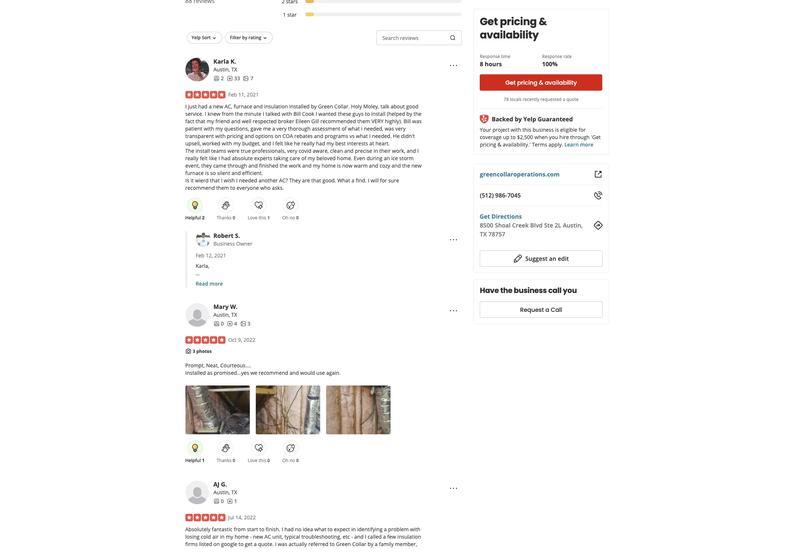 Task type: describe. For each thing, give the bounding box(es) containing it.
i right the work,
[[418, 147, 419, 154]]

identifying
[[357, 527, 383, 534]]

with down the google
[[228, 549, 238, 550]]

i up at
[[370, 133, 371, 140]]

you inside your project with this business is eligible for coverage up to $2,500 when you hire through 'get pricing & availability.' terms apply.
[[550, 134, 559, 141]]

i left 'just'
[[185, 103, 187, 110]]

a left very,
[[289, 549, 292, 550]]

no for 0
[[290, 458, 295, 464]]

1 horizontal spatial furnace
[[234, 103, 252, 110]]

a left find.
[[352, 177, 355, 184]]

1 vertical spatial 2
[[202, 215, 205, 221]]

1 vertical spatial bill
[[404, 118, 411, 125]]

16 photos v2 image for mary w.
[[240, 321, 246, 327]]

needed.
[[372, 133, 392, 140]]

in right expect
[[352, 527, 356, 534]]

a down called
[[375, 541, 378, 549]]

true
[[241, 147, 251, 154]]

and down the member,
[[395, 549, 404, 550]]

terms
[[533, 141, 548, 148]]

i up professionals,
[[273, 140, 274, 147]]

and up storm
[[407, 147, 416, 154]]

fantastic
[[212, 527, 233, 534]]

my down beloved
[[313, 162, 321, 169]]

i up gill on the left top of page
[[316, 110, 317, 117]]

backed
[[492, 115, 514, 123]]

78 locals recently requested a quote
[[504, 96, 579, 103]]

thorough
[[288, 125, 311, 132]]

the down good
[[414, 110, 422, 117]]

1 vertical spatial home
[[235, 534, 249, 541]]

2022 for w.
[[244, 337, 256, 344]]

about inside wow, i love your comment about wanting another hvac installation so we can come back out!! so delighted to hear we exceeded your expectations. please let us know if you need anything else. and tell your friends, we would love to help them as well, take care - alison scott
[[261, 277, 276, 285]]

mary
[[214, 303, 229, 311]]

back
[[401, 277, 412, 285]]

2022 for g.
[[244, 515, 256, 522]]

reviews element for w.
[[227, 320, 237, 328]]

needed
[[239, 177, 257, 184]]

menu image for karla k.
[[450, 61, 458, 70]]

2 horizontal spatial -
[[352, 534, 353, 541]]

for inside your project with this business is eligible for coverage up to $2,500 when you hire through 'get pricing & availability.' terms apply.
[[579, 126, 586, 133]]

another inside i just had a new ac, furnace and insulation installed by green collar. holy moley, talk about good service. i knew from the minute i talked with bill cook i wanted these guys to install (helped by the fact that my friend and well respected broker eileen gill recommended them very highly). bill was patient with my questions, gave me a very thorough assessment of what i needed, was very transparent with pricing and options on coa rebates and programs vs what i needed. he didn't upsell, worked with my budget, and i felt like he really had my best interests at heart. the install teams were true professionals, very covid aware, clean and precise in their work, and i really felt like i had absolute experts taking care of my beloved home. even during an ice storm event, they came through and finished the work and my home is now warm and cozy and the new furnace is so silent and efficient. is it wierd that i wish i needed another ac? they are that good. what a find. i will for sure recommend them to everyone who asks.
[[259, 177, 278, 184]]

to inside your project with this business is eligible for coverage up to $2,500 when you hire through 'get pricing & availability.' terms apply.
[[511, 134, 516, 141]]

request a call button
[[480, 302, 603, 318]]

pricing up the time
[[500, 14, 537, 29]]

silent
[[217, 170, 230, 177]]

2021 for feb 12, 2021
[[215, 252, 226, 259]]

take
[[275, 292, 285, 299]]

reviews element for g.
[[227, 498, 237, 506]]

had up typical
[[285, 527, 294, 534]]

1 vertical spatial love
[[212, 292, 222, 299]]

hvac
[[318, 277, 332, 285]]

green inside i just had a new ac, furnace and insulation installed by green collar. holy moley, talk about good service. i knew from the minute i talked with bill cook i wanted these guys to install (helped by the fact that my friend and well respected broker eileen gill recommended them very highly). bill was patient with my questions, gave me a very thorough assessment of what i needed, was very transparent with pricing and options on coa rebates and programs vs what i needed. he didn't upsell, worked with my budget, and i felt like he really had my best interests at heart. the install teams were true professionals, very covid aware, clean and precise in their work, and i really felt like i had absolute experts taking care of my beloved home. even during an ice storm event, they came through and finished the work and my home is now warm and cozy and the new furnace is so silent and efficient. is it wierd that i wish i needed another ac? they are that good. what a find. i will for sure recommend them to everyone who asks.
[[318, 103, 333, 110]]

0 horizontal spatial felt
[[200, 155, 208, 162]]

search reviews
[[383, 34, 419, 41]]

with up the broker
[[282, 110, 292, 117]]

my down friend
[[216, 125, 223, 132]]

green inside absolutely fantastic from start to finish. i had no idea what to expect in identifying a problem with losing cold air in my home - new ac unit, typical troubleshooting, etc - and i called a few insulation firms listed on google to get a quote. i was actually referred to green collar by a family member, they got in touch with me quickly, and had a very, very comprehensive in-home review and qu
[[336, 541, 351, 549]]

my down covid
[[308, 155, 315, 162]]

exceeded
[[217, 285, 240, 292]]

'get
[[592, 134, 601, 141]]

know
[[318, 285, 332, 292]]

and down ice
[[392, 162, 401, 169]]

oh no 0 for love this 1
[[283, 215, 299, 221]]

i up respected
[[263, 110, 265, 117]]

thanks for helpful 2
[[217, 215, 232, 221]]

robert s. business owner
[[214, 232, 253, 247]]

with up were
[[222, 140, 232, 147]]

so inside i just had a new ac, furnace and insulation installed by green collar. holy moley, talk about good service. i knew from the minute i talked with bill cook i wanted these guys to install (helped by the fact that my friend and well respected broker eileen gill recommended them very highly). bill was patient with my questions, gave me a very thorough assessment of what i needed, was very transparent with pricing and options on coa rebates and programs vs what i needed. he didn't upsell, worked with my budget, and i felt like he really had my best interests at heart. the install teams were true professionals, very covid aware, clean and precise in their work, and i really felt like i had absolute experts taking care of my beloved home. even during an ice storm event, they came through and finished the work and my home is now warm and cozy and the new furnace is so silent and efficient. is it wierd that i wish i needed another ac? they are that good. what a find. i will for sure recommend them to everyone who asks.
[[210, 170, 216, 177]]

0 vertical spatial install
[[372, 110, 386, 117]]

0 horizontal spatial -
[[250, 534, 252, 541]]

to right delighted
[[457, 277, 462, 285]]

photos element for mary w.
[[240, 320, 251, 328]]

0 vertical spatial get
[[480, 14, 498, 29]]

austin, for k.
[[214, 66, 230, 73]]

were
[[228, 147, 240, 154]]

during
[[367, 155, 383, 162]]

had right 'just'
[[198, 103, 208, 110]]

friend
[[216, 118, 230, 125]]

we right hear
[[208, 285, 215, 292]]

jul 14, 2022
[[228, 515, 256, 522]]

had down the unit, in the left of the page
[[278, 549, 288, 550]]

the down storm
[[403, 162, 411, 169]]

1 vertical spatial is
[[337, 162, 341, 169]]

and
[[396, 285, 406, 292]]

1 down who
[[268, 215, 270, 221]]

love this 0
[[248, 458, 270, 464]]

gave
[[251, 125, 262, 132]]

2 horizontal spatial you
[[564, 286, 577, 296]]

1 horizontal spatial that
[[210, 177, 220, 184]]

care inside i just had a new ac, furnace and insulation installed by green collar. holy moley, talk about good service. i knew from the minute i talked with bill cook i wanted these guys to install (helped by the fact that my friend and well respected broker eileen gill recommended them very highly). bill was patient with my questions, gave me a very thorough assessment of what i needed, was very transparent with pricing and options on coa rebates and programs vs what i needed. he didn't upsell, worked with my budget, and i felt like he really had my best interests at heart. the install teams were true professionals, very covid aware, clean and precise in their work, and i really felt like i had absolute experts taking care of my beloved home. even during an ice storm event, they came through and finished the work and my home is now warm and cozy and the new furnace is so silent and efficient. is it wierd that i wish i needed another ac? they are that good. what a find. i will for sure recommend them to everyone who asks.
[[290, 155, 300, 162]]

start
[[247, 527, 258, 534]]

insulation inside absolutely fantastic from start to finish. i had no idea what to expect in identifying a problem with losing cold air in my home - new ac unit, typical troubleshooting, etc - and i called a few insulation firms listed on google to get a quote. i was actually referred to green collar by a family member, they got in touch with me quickly, and had a very, very comprehensive in-home review and qu
[[398, 534, 422, 541]]

had up aware,
[[316, 140, 326, 147]]

i up came
[[219, 155, 220, 162]]

16 review v2 image for g.
[[227, 499, 233, 505]]

by right backed
[[515, 115, 522, 123]]

had up came
[[222, 155, 231, 162]]

about inside i just had a new ac, furnace and insulation installed by green collar. holy moley, talk about good service. i knew from the minute i talked with bill cook i wanted these guys to install (helped by the fact that my friend and well respected broker eileen gill recommended them very highly). bill was patient with my questions, gave me a very thorough assessment of what i needed, was very transparent with pricing and options on coa rebates and programs vs what i needed. he didn't upsell, worked with my budget, and i felt like he really had my best interests at heart. the install teams were true professionals, very covid aware, clean and precise in their work, and i really felt like i had absolute experts taking care of my beloved home. even during an ice storm event, they came through and finished the work and my home is now warm and cozy and the new furnace is so silent and efficient. is it wierd that i wish i needed another ac? they are that good. what a find. i will for sure recommend them to everyone who asks.
[[391, 103, 405, 110]]

me inside i just had a new ac, furnace and insulation installed by green collar. holy moley, talk about good service. i knew from the minute i talked with bill cook i wanted these guys to install (helped by the fact that my friend and well respected broker eileen gill recommended them very highly). bill was patient with my questions, gave me a very thorough assessment of what i needed, was very transparent with pricing and options on coa rebates and programs vs what i needed. he didn't upsell, worked with my budget, and i felt like he really had my best interests at heart. the install teams were true professionals, very covid aware, clean and precise in their work, and i really felt like i had absolute experts taking care of my beloved home. even during an ice storm event, they came through and finished the work and my home is now warm and cozy and the new furnace is so silent and efficient. is it wierd that i wish i needed another ac? they are that good. what a find. i will for sure recommend them to everyone who asks.
[[263, 125, 271, 132]]

1 horizontal spatial your
[[241, 285, 252, 292]]

to left get
[[239, 541, 244, 549]]

an inside i just had a new ac, furnace and insulation installed by green collar. holy moley, talk about good service. i knew from the minute i talked with bill cook i wanted these guys to install (helped by the fact that my friend and well respected broker eileen gill recommended them very highly). bill was patient with my questions, gave me a very thorough assessment of what i needed, was very transparent with pricing and options on coa rebates and programs vs what i needed. he didn't upsell, worked with my budget, and i felt like he really had my best interests at heart. the install teams were true professionals, very covid aware, clean and precise in their work, and i really felt like i had absolute experts taking care of my beloved home. even during an ice storm event, they came through and finished the work and my home is now warm and cozy and the new furnace is so silent and efficient. is it wierd that i wish i needed another ac? they are that good. what a find. i will for sure recommend them to everyone who asks.
[[384, 155, 390, 162]]

0 horizontal spatial your
[[225, 277, 236, 285]]

1 vertical spatial yelp
[[524, 115, 537, 123]]

a up knew
[[209, 103, 212, 110]]

hear
[[196, 285, 207, 292]]

experts
[[254, 155, 273, 162]]

k.
[[231, 57, 236, 65]]

my down knew
[[207, 118, 214, 125]]

and up collar on the bottom of page
[[355, 534, 364, 541]]

reviews
[[401, 34, 419, 41]]

no inside absolutely fantastic from start to finish. i had no idea what to expect in identifying a problem with losing cold air in my home - new ac unit, typical troubleshooting, etc - and i called a few insulation firms listed on google to get a quote. i was actually referred to green collar by a family member, they got in touch with me quickly, and had a very, very comprehensive in-home review and qu
[[295, 527, 302, 534]]

2 horizontal spatial was
[[413, 118, 422, 125]]

(1 reaction) element for helpful 1
[[202, 458, 205, 464]]

16 review v2 image
[[227, 321, 233, 327]]

helpful for helpful 2
[[185, 215, 201, 221]]

0 horizontal spatial install
[[196, 147, 210, 154]]

i right wish
[[236, 177, 238, 184]]

in down 'listed'
[[207, 549, 211, 550]]

1 vertical spatial of
[[302, 155, 307, 162]]

a left problem
[[384, 527, 387, 534]]

a down respected
[[272, 125, 275, 132]]

and right the 'work'
[[303, 162, 312, 169]]

filter reviews by 2 stars rating element
[[274, 0, 462, 5]]

rating
[[249, 34, 262, 41]]

2 menu image from the top
[[450, 236, 458, 244]]

this for 1
[[259, 215, 266, 221]]

0 vertical spatial love
[[213, 277, 223, 285]]

was inside absolutely fantastic from start to finish. i had no idea what to expect in identifying a problem with losing cold air in my home - new ac unit, typical troubleshooting, etc - and i called a few insulation firms listed on google to get a quote. i was actually referred to green collar by a family member, they got in touch with me quickly, and had a very, very comprehensive in-home review and qu
[[278, 541, 288, 549]]

to down exceeded
[[223, 292, 228, 299]]

would inside prompt,  neat, courteous.... installed as promised...yes we recommend and would use again.
[[300, 370, 315, 377]]

0 vertical spatial &
[[539, 14, 548, 29]]

so inside wow, i love your comment about wanting another hvac installation so we can come back out!! so delighted to hear we exceeded your expectations. please let us know if you need anything else. and tell your friends, we would love to help them as well, take care - alison scott
[[361, 277, 367, 285]]

heart.
[[376, 140, 390, 147]]

986-
[[496, 192, 508, 200]]

everyone
[[237, 184, 259, 191]]

eileen
[[296, 118, 310, 125]]

please
[[287, 285, 303, 292]]

1 up photo of aj g.
[[202, 458, 205, 464]]

to up comprehensive
[[330, 541, 335, 549]]

friends,
[[428, 285, 446, 292]]

and up questions,
[[231, 118, 241, 125]]

and up wish
[[232, 170, 241, 177]]

just
[[188, 103, 197, 110]]

covid
[[299, 147, 312, 154]]

1 vertical spatial business
[[514, 286, 547, 296]]

i left wish
[[221, 177, 223, 184]]

pricing inside i just had a new ac, furnace and insulation installed by green collar. holy moley, talk about good service. i knew from the minute i talked with bill cook i wanted these guys to install (helped by the fact that my friend and well respected broker eileen gill recommended them very highly). bill was patient with my questions, gave me a very thorough assessment of what i needed, was very transparent with pricing and options on coa rebates and programs vs what i needed. he didn't upsell, worked with my budget, and i felt like he really had my best interests at heart. the install teams were true professionals, very covid aware, clean and precise in their work, and i really felt like i had absolute experts taking care of my beloved home. even during an ice storm event, they came through and finished the work and my home is now warm and cozy and the new furnace is so silent and efficient. is it wierd that i wish i needed another ac? they are that good. what a find. i will for sure recommend them to everyone who asks.
[[227, 133, 244, 140]]

hours
[[485, 60, 502, 68]]

it
[[191, 177, 194, 184]]

pricing inside button
[[518, 78, 538, 87]]

karla k. austin, tx
[[214, 57, 237, 73]]

austin, inside get directions 8500 shoal creek blvd ste 2l austin, tx 78757
[[563, 222, 583, 230]]

the down taking
[[280, 162, 288, 169]]

broker
[[278, 118, 294, 125]]

get
[[245, 541, 253, 549]]

what
[[338, 177, 351, 184]]

minute
[[244, 110, 262, 117]]

more for learn more
[[581, 141, 594, 148]]

they inside absolutely fantastic from start to finish. i had no idea what to expect in identifying a problem with losing cold air in my home - new ac unit, typical troubleshooting, etc - and i called a few insulation firms listed on google to get a quote. i was actually referred to green collar by a family member, they got in touch with me quickly, and had a very, very comprehensive in-home review and qu
[[185, 549, 196, 550]]

0 vertical spatial felt
[[276, 140, 283, 147]]

1 vertical spatial furnace
[[185, 170, 204, 177]]

by down good
[[407, 110, 413, 117]]

0 vertical spatial of
[[342, 125, 347, 132]]

didn't
[[401, 133, 415, 140]]

in-
[[356, 549, 362, 550]]

ac?
[[279, 177, 288, 184]]

a left few
[[383, 534, 386, 541]]

air
[[213, 534, 219, 541]]

16 friends v2 image for mary w.
[[214, 321, 220, 327]]

guys
[[353, 110, 364, 117]]

0 vertical spatial bill
[[294, 110, 301, 117]]

insulation inside i just had a new ac, furnace and insulation installed by green collar. holy moley, talk about good service. i knew from the minute i talked with bill cook i wanted these guys to install (helped by the fact that my friend and well respected broker eileen gill recommended them very highly). bill was patient with my questions, gave me a very thorough assessment of what i needed, was very transparent with pricing and options on coa rebates and programs vs what i needed. he didn't upsell, worked with my budget, and i felt like he really had my best interests at heart. the install teams were true professionals, very covid aware, clean and precise in their work, and i really felt like i had absolute experts taking care of my beloved home. even during an ice storm event, they came through and finished the work and my home is now warm and cozy and the new furnace is so silent and efficient. is it wierd that i wish i needed another ac? they are that good. what a find. i will for sure recommend them to everyone who asks.
[[264, 103, 288, 110]]

8
[[480, 60, 484, 68]]

best
[[336, 140, 346, 147]]

tell
[[407, 285, 414, 292]]

response for 8
[[480, 53, 500, 60]]

and down options
[[262, 140, 271, 147]]

clean
[[331, 147, 343, 154]]

this inside your project with this business is eligible for coverage up to $2,500 when you hire through 'get pricing & availability.' terms apply.
[[523, 126, 532, 133]]

programs
[[325, 133, 349, 140]]

16 chevron down v2 image for filter by rating
[[262, 35, 268, 41]]

i left knew
[[205, 110, 206, 117]]

1 vertical spatial new
[[412, 162, 422, 169]]

12,
[[206, 252, 213, 259]]

very down the broker
[[277, 125, 287, 132]]

absolutely
[[185, 527, 211, 534]]

absolute
[[232, 155, 253, 162]]

upsell,
[[185, 140, 201, 147]]

my down programs
[[327, 140, 334, 147]]

firms
[[185, 541, 198, 549]]

home.
[[337, 155, 353, 162]]

we up anything on the bottom of the page
[[368, 277, 375, 285]]

and down assessment
[[314, 133, 324, 140]]

get inside button
[[506, 78, 516, 87]]

and up 'efficient.'
[[249, 162, 258, 169]]

0 horizontal spatial new
[[213, 103, 223, 110]]

installed
[[185, 370, 206, 377]]

24 external link v2 image
[[594, 170, 603, 179]]

78757
[[489, 231, 506, 239]]

i inside wow, i love your comment about wanting another hvac installation so we can come back out!! so delighted to hear we exceeded your expectations. please let us know if you need anything else. and tell your friends, we would love to help them as well, take care - alison scott
[[210, 277, 212, 285]]

in right "air"
[[220, 534, 225, 541]]

taking
[[274, 155, 289, 162]]

very up he
[[396, 125, 406, 132]]

respected
[[253, 118, 277, 125]]

my up were
[[234, 140, 241, 147]]

yelp sort button
[[187, 32, 222, 44]]

0 vertical spatial what
[[348, 125, 360, 132]]

16 chevron down v2 image for yelp sort
[[212, 35, 218, 41]]

and inside prompt,  neat, courteous.... installed as promised...yes we recommend and would use again.
[[290, 370, 299, 377]]

worked
[[202, 140, 221, 147]]

oh for 1
[[283, 215, 289, 221]]

to down wish
[[230, 184, 235, 191]]

directions
[[492, 213, 523, 221]]

thanks for helpful 1
[[217, 458, 232, 464]]

this for 0
[[259, 458, 266, 464]]

tx for w.
[[232, 312, 237, 319]]

photo of mary w. image
[[185, 303, 209, 327]]

interests
[[347, 140, 368, 147]]

a left the quote
[[563, 96, 566, 103]]

0 vertical spatial get pricing & availability
[[480, 14, 548, 42]]

they inside i just had a new ac, furnace and insulation installed by green collar. holy moley, talk about good service. i knew from the minute i talked with bill cook i wanted these guys to install (helped by the fact that my friend and well respected broker eileen gill recommended them very highly). bill was patient with my questions, gave me a very thorough assessment of what i needed, was very transparent with pricing and options on coa rebates and programs vs what i needed. he didn't upsell, worked with my budget, and i felt like he really had my best interests at heart. the install teams were true professionals, very covid aware, clean and precise in their work, and i really felt like i had absolute experts taking care of my beloved home. even during an ice storm event, they came through and finished the work and my home is now warm and cozy and the new furnace is so silent and efficient. is it wierd that i wish i needed another ac? they are that good. what a find. i will for sure recommend them to everyone who asks.
[[202, 162, 212, 169]]

i up the unit, in the left of the page
[[282, 527, 283, 534]]

pricing inside your project with this business is eligible for coverage up to $2,500 when you hire through 'get pricing & availability.' terms apply.
[[480, 141, 497, 148]]

the right have on the bottom of the page
[[501, 286, 513, 296]]

precise
[[355, 147, 373, 154]]

well,
[[262, 292, 273, 299]]

and up home.
[[345, 147, 354, 154]]

we down delighted
[[448, 285, 454, 292]]

a up quickly,
[[254, 541, 257, 549]]

(1 reaction) element for love this 1
[[268, 215, 270, 221]]

i down identifying
[[365, 534, 367, 541]]

2 vertical spatial home
[[362, 549, 376, 550]]

to down moley,
[[365, 110, 370, 117]]

and up minute
[[254, 103, 263, 110]]

5 star rating image for aj
[[185, 515, 226, 522]]

good.
[[323, 177, 336, 184]]

3 for 3 photos
[[193, 349, 195, 355]]

filter by rating button
[[225, 32, 273, 44]]

1 horizontal spatial really
[[302, 140, 315, 147]]

by up cook at the top left of page
[[311, 103, 317, 110]]

mary w. link
[[214, 303, 238, 311]]

and up budget, at left
[[245, 133, 254, 140]]

questions,
[[224, 125, 249, 132]]

through inside i just had a new ac, furnace and insulation installed by green collar. holy moley, talk about good service. i knew from the minute i talked with bill cook i wanted these guys to install (helped by the fact that my friend and well respected broker eileen gill recommended them very highly). bill was patient with my questions, gave me a very thorough assessment of what i needed, was very transparent with pricing and options on coa rebates and programs vs what i needed. he didn't upsell, worked with my budget, and i felt like he really had my best interests at heart. the install teams were true professionals, very covid aware, clean and precise in their work, and i really felt like i had absolute experts taking care of my beloved home. even during an ice storm event, they came through and finished the work and my home is now warm and cozy and the new furnace is so silent and efficient. is it wierd that i wish i needed another ac? they are that good. what a find. i will for sure recommend them to everyone who asks.
[[228, 162, 247, 169]]

2 horizontal spatial that
[[312, 177, 321, 184]]

0 vertical spatial them
[[358, 118, 371, 125]]

coverage
[[480, 134, 502, 141]]

i down the unit, in the left of the page
[[275, 541, 277, 549]]

apply.
[[549, 141, 564, 148]]

to up troubleshooting,
[[328, 527, 333, 534]]

1 horizontal spatial was
[[385, 125, 395, 132]]



Task type: vqa. For each thing, say whether or not it's contained in the screenshot.
the middle 5 star rating IMAGE
yes



Task type: locate. For each thing, give the bounding box(es) containing it.
16 photos v2 image
[[243, 75, 249, 81], [240, 321, 246, 327]]

1 16 review v2 image from the top
[[227, 75, 233, 81]]

austin, inside mary w. austin, tx
[[214, 312, 230, 319]]

0 vertical spatial home
[[322, 162, 336, 169]]

my inside absolutely fantastic from start to finish. i had no idea what to expect in identifying a problem with losing cold air in my home - new ac unit, typical troubleshooting, etc - and i called a few insulation firms listed on google to get a quote. i was actually referred to green collar by a family member, they got in touch with me quickly, and had a very, very comprehensive in-home review and qu
[[226, 534, 233, 541]]

felt
[[276, 140, 283, 147], [200, 155, 208, 162]]

- down start
[[250, 534, 252, 541]]

tx down 'w.'
[[232, 312, 237, 319]]

of
[[342, 125, 347, 132], [302, 155, 307, 162]]

love for love this 0
[[248, 458, 258, 464]]

from down 14,
[[234, 527, 246, 534]]

from inside i just had a new ac, furnace and insulation installed by green collar. holy moley, talk about good service. i knew from the minute i talked with bill cook i wanted these guys to install (helped by the fact that my friend and well respected broker eileen gill recommended them very highly). bill was patient with my questions, gave me a very thorough assessment of what i needed, was very transparent with pricing and options on coa rebates and programs vs what i needed. he didn't upsell, worked with my budget, and i felt like he really had my best interests at heart. the install teams were true professionals, very covid aware, clean and precise in their work, and i really felt like i had absolute experts taking care of my beloved home. even during an ice storm event, they came through and finished the work and my home is now warm and cozy and the new furnace is so silent and efficient. is it wierd that i wish i needed another ac? they are that good. what a find. i will for sure recommend them to everyone who asks.
[[222, 110, 234, 117]]

2
[[221, 75, 224, 82], [202, 215, 205, 221]]

5 star rating image for mary
[[185, 337, 226, 344]]

recommend inside i just had a new ac, furnace and insulation installed by green collar. holy moley, talk about good service. i knew from the minute i talked with bill cook i wanted these guys to install (helped by the fact that my friend and well respected broker eileen gill recommended them very highly). bill was patient with my questions, gave me a very thorough assessment of what i needed, was very transparent with pricing and options on coa rebates and programs vs what i needed. he didn't upsell, worked with my budget, and i felt like he really had my best interests at heart. the install teams were true professionals, very covid aware, clean and precise in their work, and i really felt like i had absolute experts taking care of my beloved home. even during an ice storm event, they came through and finished the work and my home is now warm and cozy and the new furnace is so silent and efficient. is it wierd that i wish i needed another ac? they are that good. what a find. i will for sure recommend them to everyone who asks.
[[185, 184, 215, 191]]

now
[[343, 162, 353, 169]]

an inside button
[[550, 255, 557, 263]]

16 chevron down v2 image inside "yelp sort" popup button
[[212, 35, 218, 41]]

thanks 0 up the g.
[[217, 458, 235, 464]]

get pricing & availability button
[[480, 74, 603, 91]]

for inside i just had a new ac, furnace and insulation installed by green collar. holy moley, talk about good service. i knew from the minute i talked with bill cook i wanted these guys to install (helped by the fact that my friend and well respected broker eileen gill recommended them very highly). bill was patient with my questions, gave me a very thorough assessment of what i needed, was very transparent with pricing and options on coa rebates and programs vs what i needed. he didn't upsell, worked with my budget, and i felt like he really had my best interests at heart. the install teams were true professionals, very covid aware, clean and precise in their work, and i really felt like i had absolute experts taking care of my beloved home. even during an ice storm event, they came through and finished the work and my home is now warm and cozy and the new furnace is so silent and efficient. is it wierd that i wish i needed another ac? they are that good. what a find. i will for sure recommend them to everyone who asks.
[[380, 177, 387, 184]]

by right "filter"
[[242, 34, 248, 41]]

photos element
[[243, 75, 254, 82], [240, 320, 251, 328]]

by inside absolutely fantastic from start to finish. i had no idea what to expect in identifying a problem with losing cold air in my home - new ac unit, typical troubleshooting, etc - and i called a few insulation firms listed on google to get a quote. i was actually referred to green collar by a family member, they got in touch with me quickly, and had a very, very comprehensive in-home review and qu
[[368, 541, 374, 549]]

called
[[368, 534, 382, 541]]

0 vertical spatial 2022
[[244, 337, 256, 344]]

home down beloved
[[322, 162, 336, 169]]

1 horizontal spatial another
[[298, 277, 317, 285]]

install
[[372, 110, 386, 117], [196, 147, 210, 154]]

helpful left (2 reactions) element
[[185, 215, 201, 221]]

your down comment
[[241, 285, 252, 292]]

2 vertical spatial is
[[205, 170, 209, 177]]

as down neat,
[[207, 370, 213, 377]]

with up 'transparent' at top
[[204, 125, 214, 132]]

0 horizontal spatial bill
[[294, 110, 301, 117]]

them inside wow, i love your comment about wanting another hvac installation so we can come back out!! so delighted to hear we exceeded your expectations. please let us know if you need anything else. and tell your friends, we would love to help them as well, take care - alison scott
[[242, 292, 254, 299]]

0 horizontal spatial that
[[196, 118, 206, 125]]

1 friends element from the top
[[214, 75, 224, 82]]

aj g. link
[[214, 481, 227, 489]]

shoal
[[495, 222, 511, 230]]

0 vertical spatial friends element
[[214, 75, 224, 82]]

thanks 0 for 2
[[217, 215, 235, 221]]

neat,
[[206, 362, 219, 370]]

referred
[[309, 541, 329, 549]]

2 right 16 friends v2 icon
[[221, 75, 224, 82]]

bill down (helped
[[404, 118, 411, 125]]

0 horizontal spatial recommend
[[185, 184, 215, 191]]

1 vertical spatial them
[[216, 184, 229, 191]]

oh no 0 right love this 1
[[283, 215, 299, 221]]

more inside "dropdown button"
[[210, 280, 223, 287]]

tx down k.
[[232, 66, 237, 73]]

reviews element containing 4
[[227, 320, 237, 328]]

0 horizontal spatial home
[[235, 534, 249, 541]]

availability
[[480, 28, 539, 42], [545, 78, 577, 87]]

0 horizontal spatial really
[[185, 155, 199, 162]]

on inside absolutely fantastic from start to finish. i had no idea what to expect in identifying a problem with losing cold air in my home - new ac unit, typical troubleshooting, etc - and i called a few insulation firms listed on google to get a quote. i was actually referred to green collar by a family member, they got in touch with me quickly, and had a very, very comprehensive in-home review and qu
[[214, 541, 220, 549]]

reviews element containing 1
[[227, 498, 237, 506]]

read
[[196, 280, 208, 287]]

1 horizontal spatial is
[[337, 162, 341, 169]]

2 love from the top
[[248, 458, 258, 464]]

0 horizontal spatial about
[[261, 277, 276, 285]]

1 vertical spatial what
[[356, 133, 368, 140]]

of down 'recommended'
[[342, 125, 347, 132]]

holy
[[351, 103, 362, 110]]

2 horizontal spatial new
[[412, 162, 422, 169]]

1 16 chevron down v2 image from the left
[[212, 35, 218, 41]]

about up expectations.
[[261, 277, 276, 285]]

1 horizontal spatial they
[[202, 162, 212, 169]]

austin,
[[214, 66, 230, 73], [563, 222, 583, 230], [214, 312, 230, 319], [214, 490, 230, 497]]

- inside wow, i love your comment about wanting another hvac installation so we can come back out!! so delighted to hear we exceeded your expectations. please let us know if you need anything else. and tell your friends, we would love to help them as well, take care - alison scott
[[298, 292, 300, 299]]

& inside button
[[539, 78, 544, 87]]

would down hear
[[196, 292, 211, 299]]

unit,
[[273, 534, 283, 541]]

response for 100%
[[543, 53, 563, 60]]

listed
[[199, 541, 212, 549]]

as inside prompt,  neat, courteous.... installed as promised...yes we recommend and would use again.
[[207, 370, 213, 377]]

2 response from the left
[[543, 53, 563, 60]]

1 thanks 0 from the top
[[217, 215, 235, 221]]

0 vertical spatial photos element
[[243, 75, 254, 82]]

2 vertical spatial them
[[242, 292, 254, 299]]

- down please
[[298, 292, 300, 299]]

no right love this 0
[[290, 458, 295, 464]]

feb for feb 12, 2021
[[196, 252, 205, 259]]

2 thanks from the top
[[217, 458, 232, 464]]

0 vertical spatial availability
[[480, 28, 539, 42]]

(1 reaction) element
[[268, 215, 270, 221], [202, 458, 205, 464]]

would inside wow, i love your comment about wanting another hvac installation so we can come back out!! so delighted to hear we exceeded your expectations. please let us know if you need anything else. and tell your friends, we would love to help them as well, take care - alison scott
[[196, 292, 211, 299]]

get
[[480, 14, 498, 29], [506, 78, 516, 87], [480, 213, 491, 221]]

photos element for karla k.
[[243, 75, 254, 82]]

green
[[318, 103, 333, 110], [336, 541, 351, 549]]

the up well
[[235, 110, 243, 117]]

austin, down karla
[[214, 66, 230, 73]]

with right problem
[[411, 527, 421, 534]]

0 vertical spatial 16 friends v2 image
[[214, 321, 220, 327]]

what up troubleshooting,
[[315, 527, 327, 534]]

assessment
[[312, 125, 341, 132]]

0 vertical spatial oh no 0
[[283, 215, 299, 221]]

reviews element down aj g. austin, tx
[[227, 498, 237, 506]]

very
[[277, 125, 287, 132], [396, 125, 406, 132], [287, 147, 298, 154], [306, 549, 316, 550]]

3 for 3
[[248, 320, 251, 327]]

was down good
[[413, 118, 422, 125]]

response inside response time 8 hours
[[480, 53, 500, 60]]

16 review v2 image left 33
[[227, 75, 233, 81]]

tx for k.
[[232, 66, 237, 73]]

oh for 0
[[283, 458, 289, 464]]

love up mary
[[212, 292, 222, 299]]

2 inside friends element
[[221, 75, 224, 82]]

quickly,
[[248, 549, 266, 550]]

24 pencil v2 image
[[514, 255, 523, 263]]

0 horizontal spatial they
[[185, 549, 196, 550]]

1 horizontal spatial new
[[253, 534, 263, 541]]

2 oh from the top
[[283, 458, 289, 464]]

reviews element down "karla k. austin, tx"
[[227, 75, 240, 82]]

care inside wow, i love your comment about wanting another hvac installation so we can come back out!! so delighted to hear we exceeded your expectations. please let us know if you need anything else. and tell your friends, we would love to help them as well, take care - alison scott
[[286, 292, 297, 299]]

sure
[[389, 177, 399, 184]]

0 horizontal spatial like
[[209, 155, 217, 162]]

1 vertical spatial more
[[210, 280, 223, 287]]

1 vertical spatial as
[[207, 370, 213, 377]]

24 phone v2 image
[[594, 191, 603, 200]]

my
[[207, 118, 214, 125], [216, 125, 223, 132], [234, 140, 241, 147], [327, 140, 334, 147], [308, 155, 315, 162], [313, 162, 321, 169], [226, 534, 233, 541]]

helpful 1
[[185, 458, 205, 464]]

bill
[[294, 110, 301, 117], [404, 118, 411, 125]]

tx inside get directions 8500 shoal creek blvd ste 2l austin, tx 78757
[[480, 231, 487, 239]]

menu image
[[450, 61, 458, 70], [450, 236, 458, 244], [450, 307, 458, 316]]

so
[[210, 170, 216, 177], [361, 277, 367, 285]]

photo of karla k. image
[[185, 58, 209, 81]]

1 horizontal spatial from
[[234, 527, 246, 534]]

availability.'
[[503, 141, 531, 148]]

from inside absolutely fantastic from start to finish. i had no idea what to expect in identifying a problem with losing cold air in my home - new ac unit, typical troubleshooting, etc - and i called a few insulation firms listed on google to get a quote. i was actually referred to green collar by a family member, they got in touch with me quickly, and had a very, very comprehensive in-home review and qu
[[234, 527, 246, 534]]

2 reviews element from the top
[[227, 320, 237, 328]]

a left call
[[546, 306, 550, 314]]

1 inside the filter reviews by 1 star rating element
[[283, 11, 286, 18]]

promised...yes
[[214, 370, 249, 377]]

this
[[523, 126, 532, 133], [259, 215, 266, 221], [259, 458, 266, 464]]

to right start
[[260, 527, 265, 534]]

availability up requested
[[545, 78, 577, 87]]

78
[[504, 96, 509, 103]]

get pricing & availability
[[480, 14, 548, 42], [506, 78, 577, 87]]

photos element containing 3
[[240, 320, 251, 328]]

family
[[379, 541, 394, 549]]

business up request on the right bottom
[[514, 286, 547, 296]]

that down silent on the left top of page
[[210, 177, 220, 184]]

1 inside reviews element
[[234, 498, 237, 506]]

rebates
[[295, 133, 313, 140]]

through inside your project with this business is eligible for coverage up to $2,500 when you hire through 'get pricing & availability.' terms apply.
[[571, 134, 590, 141]]

feb 11, 2021
[[228, 91, 259, 98]]

by
[[242, 34, 248, 41], [311, 103, 317, 110], [407, 110, 413, 117], [515, 115, 522, 123], [368, 541, 374, 549]]

menu image for mary w.
[[450, 307, 458, 316]]

0 vertical spatial love
[[248, 215, 258, 221]]

1 horizontal spatial feb
[[228, 91, 237, 98]]

feb for feb 11, 2021
[[228, 91, 237, 98]]

when
[[535, 134, 548, 141]]

oh no 0 for love this 0
[[283, 458, 299, 464]]

1 reviews element from the top
[[227, 75, 240, 82]]

yelp up $2,500
[[524, 115, 537, 123]]

& inside your project with this business is eligible for coverage up to $2,500 when you hire through 'get pricing & availability.' terms apply.
[[498, 141, 502, 148]]

24 directions v2 image
[[594, 221, 603, 230]]

1 horizontal spatial (1 reaction) element
[[268, 215, 270, 221]]

0 vertical spatial 2
[[221, 75, 224, 82]]

get inside get directions 8500 shoal creek blvd ste 2l austin, tx 78757
[[480, 213, 491, 221]]

0 horizontal spatial availability
[[480, 28, 539, 42]]

another up let
[[298, 277, 317, 285]]

-
[[298, 292, 300, 299], [250, 534, 252, 541], [352, 534, 353, 541]]

0 horizontal spatial green
[[318, 103, 333, 110]]

0 horizontal spatial 2021
[[215, 252, 226, 259]]

bill down installed
[[294, 110, 301, 117]]

love for love this 1
[[248, 215, 258, 221]]

1 vertical spatial install
[[196, 147, 210, 154]]

what up vs
[[348, 125, 360, 132]]

tx inside mary w. austin, tx
[[232, 312, 237, 319]]

16 chevron down v2 image inside filter by rating dropdown button
[[262, 35, 268, 41]]

0 vertical spatial really
[[302, 140, 315, 147]]

1 vertical spatial felt
[[200, 155, 208, 162]]

oh no 0
[[283, 215, 299, 221], [283, 458, 299, 464]]

0 vertical spatial feb
[[228, 91, 237, 98]]

0 vertical spatial reviews element
[[227, 75, 240, 82]]

2 helpful from the top
[[185, 458, 201, 464]]

0 vertical spatial through
[[571, 134, 590, 141]]

1 vertical spatial menu image
[[450, 236, 458, 244]]

(0 reactions) element
[[233, 215, 235, 221], [296, 215, 299, 221], [233, 458, 235, 464], [268, 458, 270, 464], [296, 458, 299, 464]]

0 horizontal spatial 16 chevron down v2 image
[[212, 35, 218, 41]]

oct 9, 2022
[[228, 337, 256, 344]]

project
[[493, 126, 510, 133]]

get pricing & availability up the time
[[480, 14, 548, 42]]

we
[[368, 277, 375, 285], [208, 285, 215, 292], [448, 285, 454, 292], [251, 370, 258, 377]]

thanks up robert
[[217, 215, 232, 221]]

0 vertical spatial care
[[290, 155, 300, 162]]

patient
[[185, 125, 203, 132]]

response inside 'response rate 100%'
[[543, 53, 563, 60]]

new down storm
[[412, 162, 422, 169]]

0 vertical spatial thanks 0
[[217, 215, 235, 221]]

through
[[571, 134, 590, 141], [228, 162, 247, 169]]

0 vertical spatial (1 reaction) element
[[268, 215, 270, 221]]

1 vertical spatial on
[[214, 541, 220, 549]]

austin, inside aj g. austin, tx
[[214, 490, 230, 497]]

0 horizontal spatial me
[[239, 549, 247, 550]]

home inside i just had a new ac, furnace and insulation installed by green collar. holy moley, talk about good service. i knew from the minute i talked with bill cook i wanted these guys to install (helped by the fact that my friend and well respected broker eileen gill recommended them very highly). bill was patient with my questions, gave me a very thorough assessment of what i needed, was very transparent with pricing and options on coa rebates and programs vs what i needed. he didn't upsell, worked with my budget, and i felt like he really had my best interests at heart. the install teams were true professionals, very covid aware, clean and precise in their work, and i really felt like i had absolute experts taking care of my beloved home. even during an ice storm event, they came through and finished the work and my home is now warm and cozy and the new furnace is so silent and efficient. is it wierd that i wish i needed another ac? they are that good. what a find. i will for sure recommend them to everyone who asks.
[[322, 162, 336, 169]]

from down ac,
[[222, 110, 234, 117]]

2 horizontal spatial home
[[362, 549, 376, 550]]

2 16 review v2 image from the top
[[227, 499, 233, 505]]

friends element for karla
[[214, 75, 224, 82]]

0 vertical spatial thanks
[[217, 215, 232, 221]]

16 photos v2 image for karla k.
[[243, 75, 249, 81]]

2021 for feb 11, 2021
[[247, 91, 259, 98]]

2022 right 9,
[[244, 337, 256, 344]]

tx inside aj g. austin, tx
[[232, 490, 237, 497]]

(2 reactions) element
[[202, 215, 205, 221]]

3 menu image from the top
[[450, 307, 458, 316]]

no for 1
[[290, 215, 295, 221]]

2 oh no 0 from the top
[[283, 458, 299, 464]]

1 love from the top
[[248, 215, 258, 221]]

robert
[[214, 232, 234, 240]]

a
[[563, 96, 566, 103], [209, 103, 212, 110], [272, 125, 275, 132], [352, 177, 355, 184], [546, 306, 550, 314], [384, 527, 387, 534], [383, 534, 386, 541], [254, 541, 257, 549], [375, 541, 378, 549], [289, 549, 292, 550]]

with inside your project with this business is eligible for coverage up to $2,500 when you hire through 'get pricing & availability.' terms apply.
[[511, 126, 522, 133]]

1 horizontal spatial home
[[322, 162, 336, 169]]

really
[[302, 140, 315, 147], [185, 155, 199, 162]]

1 vertical spatial 3
[[193, 349, 195, 355]]

more for read more
[[210, 280, 223, 287]]

karla k. link
[[214, 57, 236, 65]]

1 horizontal spatial like
[[285, 140, 293, 147]]

16 review v2 image
[[227, 75, 233, 81], [227, 499, 233, 505]]

an left edit at the right
[[550, 255, 557, 263]]

1 vertical spatial 16 friends v2 image
[[214, 499, 220, 505]]

their
[[380, 147, 391, 154]]

14,
[[236, 515, 243, 522]]

1 horizontal spatial response
[[543, 53, 563, 60]]

7
[[251, 75, 254, 82]]

is inside your project with this business is eligible for coverage up to $2,500 when you hire through 'get pricing & availability.' terms apply.
[[556, 126, 560, 133]]

no
[[290, 215, 295, 221], [290, 458, 295, 464], [295, 527, 302, 534]]

0
[[233, 215, 235, 221], [296, 215, 299, 221], [221, 320, 224, 327], [233, 458, 235, 464], [268, 458, 270, 464], [296, 458, 299, 464], [221, 498, 224, 506]]

troubleshooting,
[[302, 534, 342, 541]]

5 star rating image up the absolutely
[[185, 515, 226, 522]]

oh no 0 right love this 0
[[283, 458, 299, 464]]

through down "absolute"
[[228, 162, 247, 169]]

well
[[242, 118, 252, 125]]

photo of robert s. image
[[196, 232, 211, 247]]

that down service.
[[196, 118, 206, 125]]

1 horizontal spatial about
[[391, 103, 405, 110]]

prompt,
[[185, 362, 205, 370]]

friends element containing 2
[[214, 75, 224, 82]]

came
[[213, 162, 227, 169]]

2 5 star rating image from the top
[[185, 337, 226, 344]]

pricing up recently
[[518, 78, 538, 87]]

aj
[[214, 481, 220, 489]]

2 horizontal spatial your
[[416, 285, 427, 292]]

you right the if at the bottom of page
[[337, 285, 346, 292]]

0 vertical spatial insulation
[[264, 103, 288, 110]]

friends element
[[214, 75, 224, 82], [214, 320, 224, 328], [214, 498, 224, 506]]

1 vertical spatial (1 reaction) element
[[202, 458, 205, 464]]

1 5 star rating image from the top
[[185, 91, 226, 98]]

availability inside button
[[545, 78, 577, 87]]

very down referred
[[306, 549, 316, 550]]

comprehensive
[[318, 549, 355, 550]]

get pricing & availability inside button
[[506, 78, 577, 87]]

insulation up the member,
[[398, 534, 422, 541]]

business inside your project with this business is eligible for coverage up to $2,500 when you hire through 'get pricing & availability.' terms apply.
[[533, 126, 554, 133]]

2 friends element from the top
[[214, 320, 224, 328]]

16 chevron down v2 image right sort
[[212, 35, 218, 41]]

come
[[386, 277, 400, 285]]

1 horizontal spatial felt
[[276, 140, 283, 147]]

1 horizontal spatial would
[[300, 370, 315, 377]]

1 vertical spatial oh no 0
[[283, 458, 299, 464]]

furnace down event,
[[185, 170, 204, 177]]

2022
[[244, 337, 256, 344], [244, 515, 256, 522]]

photo of aj g. image
[[185, 481, 209, 505]]

2 vertical spatial new
[[253, 534, 263, 541]]

1 response from the left
[[480, 53, 500, 60]]

0 vertical spatial like
[[285, 140, 293, 147]]

response up "hours"
[[480, 53, 500, 60]]

2022 right 14,
[[244, 515, 256, 522]]

felt up event,
[[200, 155, 208, 162]]

0 horizontal spatial of
[[302, 155, 307, 162]]

very inside absolutely fantastic from start to finish. i had no idea what to expect in identifying a problem with losing cold air in my home - new ac unit, typical troubleshooting, etc - and i called a few insulation firms listed on google to get a quote. i was actually referred to green collar by a family member, they got in touch with me quickly, and had a very, very comprehensive in-home review and qu
[[306, 549, 316, 550]]

1 horizontal spatial yelp
[[524, 115, 537, 123]]

what inside absolutely fantastic from start to finish. i had no idea what to expect in identifying a problem with losing cold air in my home - new ac unit, typical troubleshooting, etc - and i called a few insulation firms listed on google to get a quote. i was actually referred to green collar by a family member, they got in touch with me quickly, and had a very, very comprehensive in-home review and qu
[[315, 527, 327, 534]]

16 chevron down v2 image
[[212, 35, 218, 41], [262, 35, 268, 41]]

2 vertical spatial reviews element
[[227, 498, 237, 506]]

another inside wow, i love your comment about wanting another hvac installation so we can come back out!! so delighted to hear we exceeded your expectations. please let us know if you need anything else. and tell your friends, we would love to help them as well, take care - alison scott
[[298, 277, 317, 285]]

reviews element
[[227, 75, 240, 82], [227, 320, 237, 328], [227, 498, 237, 506]]

photos element containing 7
[[243, 75, 254, 82]]

green down etc
[[336, 541, 351, 549]]

16 friends v2 image
[[214, 75, 220, 81]]

me down respected
[[263, 125, 271, 132]]

we inside prompt,  neat, courteous.... installed as promised...yes we recommend and would use again.
[[251, 370, 258, 377]]

16 review v2 image for k.
[[227, 75, 233, 81]]

16 friends v2 image for aj g.
[[214, 499, 220, 505]]

up
[[504, 134, 510, 141]]

0 vertical spatial so
[[210, 170, 216, 177]]

you inside wow, i love your comment about wanting another hvac installation so we can come back out!! so delighted to hear we exceeded your expectations. please let us know if you need anything else. and tell your friends, we would love to help them as well, take care - alison scott
[[337, 285, 346, 292]]

0 vertical spatial more
[[581, 141, 594, 148]]

recommended
[[321, 118, 356, 125]]

felt down the coa
[[276, 140, 283, 147]]

0 horizontal spatial response
[[480, 53, 500, 60]]

0 vertical spatial another
[[259, 177, 278, 184]]

0 vertical spatial me
[[263, 125, 271, 132]]

2 thanks 0 from the top
[[217, 458, 235, 464]]

austin, for g.
[[214, 490, 230, 497]]

3 5 star rating image from the top
[[185, 515, 226, 522]]

1 up 14,
[[234, 498, 237, 506]]

2 16 chevron down v2 image from the left
[[262, 35, 268, 41]]

what down the i
[[356, 133, 368, 140]]

green up wanted
[[318, 103, 333, 110]]

0 horizontal spatial yelp
[[192, 34, 201, 41]]

2 vertical spatial friends element
[[214, 498, 224, 506]]

was down highly).
[[385, 125, 395, 132]]

feb 12, 2021
[[196, 252, 226, 259]]

1 oh from the top
[[283, 215, 289, 221]]

1 star
[[283, 11, 297, 18]]

1 vertical spatial oh
[[283, 458, 289, 464]]

0 vertical spatial furnace
[[234, 103, 252, 110]]

helpful for helpful 1
[[185, 458, 201, 464]]

1 horizontal spatial them
[[242, 292, 254, 299]]

by inside dropdown button
[[242, 34, 248, 41]]

reviews element for k.
[[227, 75, 240, 82]]

austin, inside "karla k. austin, tx"
[[214, 66, 230, 73]]

call
[[551, 306, 563, 314]]

1 oh no 0 from the top
[[283, 215, 299, 221]]

i
[[185, 103, 187, 110], [205, 110, 206, 117], [263, 110, 265, 117], [316, 110, 317, 117], [370, 133, 371, 140], [273, 140, 274, 147], [418, 147, 419, 154], [219, 155, 220, 162], [221, 177, 223, 184], [236, 177, 238, 184], [368, 177, 370, 184], [210, 277, 212, 285], [282, 527, 283, 534], [365, 534, 367, 541], [275, 541, 277, 549]]

really up covid
[[302, 140, 315, 147]]

0 vertical spatial oh
[[283, 215, 289, 221]]

1 helpful from the top
[[185, 215, 201, 221]]

you right call
[[564, 286, 577, 296]]

have
[[480, 286, 499, 296]]

as inside wow, i love your comment about wanting another hvac installation so we can come back out!! so delighted to hear we exceeded your expectations. please let us know if you need anything else. and tell your friends, we would love to help them as well, take care - alison scott
[[256, 292, 261, 299]]

in inside i just had a new ac, furnace and insulation installed by green collar. holy moley, talk about good service. i knew from the minute i talked with bill cook i wanted these guys to install (helped by the fact that my friend and well respected broker eileen gill recommended them very highly). bill was patient with my questions, gave me a very thorough assessment of what i needed, was very transparent with pricing and options on coa rebates and programs vs what i needed. he didn't upsell, worked with my budget, and i felt like he really had my best interests at heart. the install teams were true professionals, very covid aware, clean and precise in their work, and i really felt like i had absolute experts taking care of my beloved home. even during an ice storm event, they came through and finished the work and my home is now warm and cozy and the new furnace is so silent and efficient. is it wierd that i wish i needed another ac? they are that good. what a find. i will for sure recommend them to everyone who asks.
[[374, 147, 378, 154]]

thanks 0
[[217, 215, 235, 221], [217, 458, 235, 464]]

for
[[579, 126, 586, 133], [380, 177, 387, 184]]

thanks 0 for 1
[[217, 458, 235, 464]]

was down the unit, in the left of the page
[[278, 541, 288, 549]]

16 friends v2 image
[[214, 321, 220, 327], [214, 499, 220, 505]]

0 horizontal spatial (1 reaction) element
[[202, 458, 205, 464]]

1 vertical spatial this
[[259, 215, 266, 221]]

and down during
[[369, 162, 379, 169]]

menu image
[[450, 485, 458, 494]]

3 right 4
[[248, 320, 251, 327]]

recommend inside prompt,  neat, courteous.... installed as promised...yes we recommend and would use again.
[[259, 370, 289, 377]]

16 camera v2 image
[[185, 349, 191, 354]]

else.
[[384, 285, 395, 292]]

s.
[[235, 232, 240, 240]]

he
[[294, 140, 300, 147]]

wanting
[[277, 277, 296, 285]]

austin, for w.
[[214, 312, 230, 319]]

3 reviews element from the top
[[227, 498, 237, 506]]

with up worked
[[215, 133, 226, 140]]

2 vertical spatial what
[[315, 527, 327, 534]]

filter
[[230, 34, 241, 41]]

1 vertical spatial photos element
[[240, 320, 251, 328]]

1 vertical spatial recommend
[[259, 370, 289, 377]]

on inside i just had a new ac, furnace and insulation installed by green collar. holy moley, talk about good service. i knew from the minute i talked with bill cook i wanted these guys to install (helped by the fact that my friend and well respected broker eileen gill recommended them very highly). bill was patient with my questions, gave me a very thorough assessment of what i needed, was very transparent with pricing and options on coa rebates and programs vs what i needed. he didn't upsell, worked with my budget, and i felt like he really had my best interests at heart. the install teams were true professionals, very covid aware, clean and precise in their work, and i really felt like i had absolute experts taking care of my beloved home. even during an ice storm event, they came through and finished the work and my home is now warm and cozy and the new furnace is so silent and efficient. is it wierd that i wish i needed another ac? they are that good. what a find. i will for sure recommend them to everyone who asks.
[[275, 133, 281, 140]]

teams
[[211, 147, 226, 154]]

call
[[549, 286, 562, 296]]

availability inside get pricing & availability
[[480, 28, 539, 42]]

the
[[185, 147, 194, 154]]

3 friends element from the top
[[214, 498, 224, 506]]

feb
[[228, 91, 237, 98], [196, 252, 205, 259]]

3 photos link
[[193, 349, 212, 355]]

2 vertical spatial get
[[480, 213, 491, 221]]

5 star rating image for karla
[[185, 91, 226, 98]]

5 star rating image
[[185, 91, 226, 98], [185, 337, 226, 344], [185, 515, 226, 522]]

2 vertical spatial this
[[259, 458, 266, 464]]

11,
[[239, 91, 246, 98]]

friends element for mary
[[214, 320, 224, 328]]

2 16 friends v2 image from the top
[[214, 499, 220, 505]]

0 horizontal spatial another
[[259, 177, 278, 184]]

very down the he
[[287, 147, 298, 154]]

1 vertical spatial an
[[550, 255, 557, 263]]

that
[[196, 118, 206, 125], [210, 177, 220, 184], [312, 177, 321, 184]]

me inside absolutely fantastic from start to finish. i had no idea what to expect in identifying a problem with losing cold air in my home - new ac unit, typical troubleshooting, etc - and i called a few insulation firms listed on google to get a quote. i was actually referred to green collar by a family member, they got in touch with me quickly, and had a very, very comprehensive in-home review and qu
[[239, 549, 247, 550]]

1 horizontal spatial so
[[361, 277, 367, 285]]

tx inside "karla k. austin, tx"
[[232, 66, 237, 73]]

reviews element containing 33
[[227, 75, 240, 82]]

creek
[[513, 222, 529, 230]]

thanks up the g.
[[217, 458, 232, 464]]

more right "wow,"
[[210, 280, 223, 287]]

0 vertical spatial 5 star rating image
[[185, 91, 226, 98]]

filter reviews by 1 star rating element
[[274, 11, 462, 18]]

1 16 friends v2 image from the top
[[214, 321, 220, 327]]

very,
[[293, 549, 305, 550]]

i right "wow,"
[[210, 277, 212, 285]]

1 horizontal spatial you
[[550, 134, 559, 141]]

yelp
[[192, 34, 201, 41], [524, 115, 537, 123]]

tx for g.
[[232, 490, 237, 497]]

more down 'get
[[581, 141, 594, 148]]

i left will
[[368, 177, 370, 184]]

yelp inside popup button
[[192, 34, 201, 41]]

a inside button
[[546, 306, 550, 314]]

1 menu image from the top
[[450, 61, 458, 70]]

(helped
[[387, 110, 405, 117]]

from
[[222, 110, 234, 117], [234, 527, 246, 534]]

friends element for aj
[[214, 498, 224, 506]]

1 thanks from the top
[[217, 215, 232, 221]]

scott
[[317, 292, 329, 299]]

through up learn more
[[571, 134, 590, 141]]

and down quote.
[[268, 549, 277, 550]]

greencollaroperations.com link
[[480, 170, 560, 179]]

  text field
[[377, 30, 462, 45]]

search image
[[450, 35, 456, 41]]

new inside absolutely fantastic from start to finish. i had no idea what to expect in identifying a problem with losing cold air in my home - new ac unit, typical troubleshooting, etc - and i called a few insulation firms listed on google to get a quote. i was actually referred to green collar by a family member, they got in touch with me quickly, and had a very, very comprehensive in-home review and qu
[[253, 534, 263, 541]]

learn more link
[[565, 141, 594, 148]]



